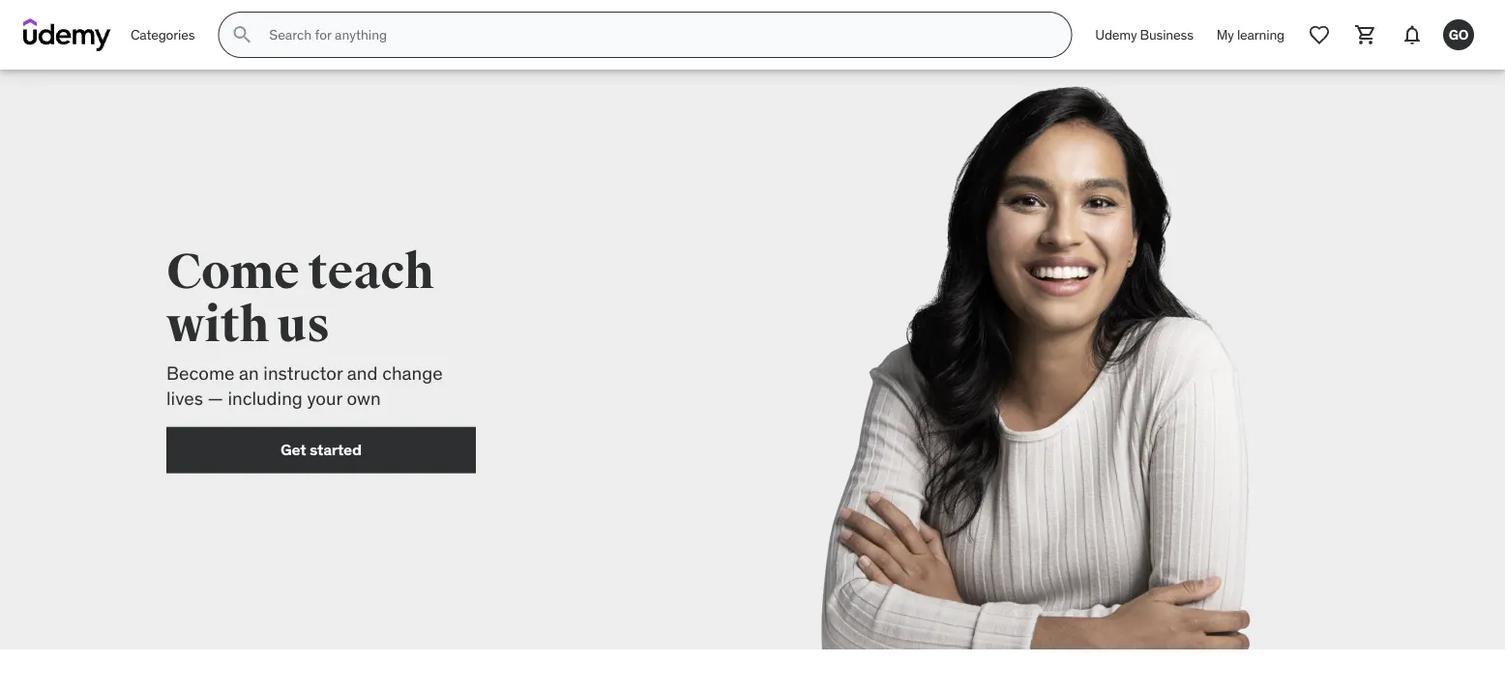 Task type: describe. For each thing, give the bounding box(es) containing it.
lives
[[166, 387, 203, 410]]

categories button
[[119, 12, 206, 58]]

categories
[[131, 26, 195, 43]]

go
[[1449, 26, 1469, 43]]

submit search image
[[231, 23, 254, 46]]

go link
[[1436, 12, 1482, 58]]

started
[[310, 440, 362, 460]]

get started
[[281, 440, 362, 460]]

get started link
[[166, 428, 476, 474]]

including
[[228, 387, 303, 410]]

with
[[166, 296, 269, 356]]

my learning
[[1217, 26, 1285, 43]]

an
[[239, 362, 259, 385]]

wishlist image
[[1308, 23, 1332, 46]]

udemy business
[[1096, 26, 1194, 43]]

udemy business link
[[1084, 12, 1206, 58]]

learning
[[1238, 26, 1285, 43]]

own
[[347, 387, 381, 410]]

your
[[307, 387, 342, 410]]



Task type: locate. For each thing, give the bounding box(es) containing it.
business
[[1140, 26, 1194, 43]]

—
[[208, 387, 223, 410]]

notifications image
[[1401, 23, 1424, 46]]

become
[[166, 362, 235, 385]]

instructor
[[264, 362, 343, 385]]

my
[[1217, 26, 1234, 43]]

udemy image
[[23, 18, 111, 51]]

shopping cart with 0 items image
[[1355, 23, 1378, 46]]

get
[[281, 440, 306, 460]]

come teach with us become an instructor and change lives — including your own
[[166, 242, 443, 410]]

come
[[166, 242, 299, 303]]

teach
[[308, 242, 434, 303]]

us
[[278, 296, 330, 356]]

change
[[382, 362, 443, 385]]

and
[[347, 362, 378, 385]]

Search for anything text field
[[265, 18, 1048, 51]]

my learning link
[[1206, 12, 1297, 58]]

udemy
[[1096, 26, 1137, 43]]



Task type: vqa. For each thing, say whether or not it's contained in the screenshot.
16
no



